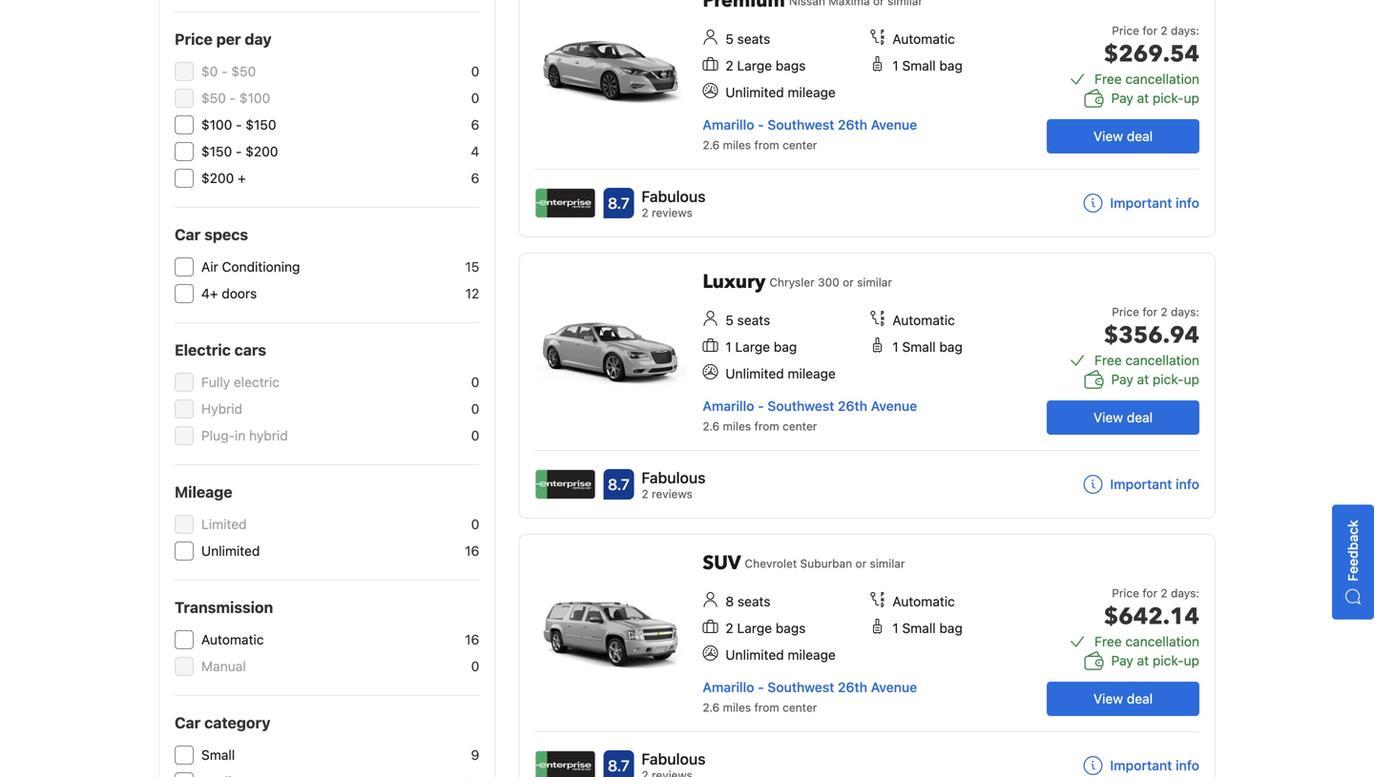 Task type: describe. For each thing, give the bounding box(es) containing it.
view deal for $642.14
[[1094, 692, 1153, 707]]

southwest for $642.14
[[768, 680, 835, 696]]

26th for $642.14
[[838, 680, 868, 696]]

air conditioning
[[201, 259, 300, 275]]

fully
[[201, 375, 230, 390]]

6 for $100 - $150
[[471, 117, 479, 133]]

pick- for $642.14
[[1153, 653, 1184, 669]]

bag for $356.94
[[940, 339, 963, 355]]

amarillo for $642.14
[[703, 680, 755, 696]]

pay at pick-up for $642.14
[[1112, 653, 1200, 669]]

cancellation for $642.14
[[1126, 634, 1200, 650]]

small for $269.54
[[902, 58, 936, 73]]

0 for limited
[[471, 517, 479, 533]]

electric
[[175, 341, 231, 359]]

air
[[201, 259, 218, 275]]

2.6 for $642.14
[[703, 702, 720, 715]]

$200 +
[[201, 170, 246, 186]]

0 for $50 - $100
[[471, 90, 479, 106]]

pick- for $356.94
[[1153, 372, 1184, 388]]

1 small bag for $642.14
[[893, 621, 963, 637]]

free for $356.94
[[1095, 353, 1122, 368]]

miles for $269.54
[[723, 138, 751, 152]]

bag for $642.14
[[940, 621, 963, 637]]

8.7 for $356.94
[[608, 476, 630, 494]]

amarillo - southwest 26th avenue 2.6 miles from center for $269.54
[[703, 117, 917, 152]]

for for $356.94
[[1143, 305, 1158, 319]]

$100 - $150
[[201, 117, 276, 133]]

automatic for $642.14
[[893, 594, 955, 610]]

8 seats
[[726, 594, 771, 610]]

category
[[204, 714, 271, 733]]

info for $356.94
[[1176, 477, 1200, 492]]

southwest for $356.94
[[768, 398, 835, 414]]

plug-
[[201, 428, 235, 444]]

important info button for $356.94
[[1084, 475, 1200, 494]]

day
[[245, 30, 272, 48]]

bags for $269.54
[[776, 58, 806, 73]]

view deal button for $356.94
[[1047, 401, 1200, 435]]

mileage
[[175, 483, 233, 502]]

center for $269.54
[[783, 138, 817, 152]]

0 horizontal spatial $150
[[201, 144, 232, 159]]

miles for $642.14
[[723, 702, 751, 715]]

free for $642.14
[[1095, 634, 1122, 650]]

$50 - $100
[[201, 90, 270, 106]]

2 large bags for $269.54
[[726, 58, 806, 73]]

3 fabulous from the top
[[642, 751, 706, 769]]

product card group containing $269.54
[[519, 0, 1223, 238]]

limited
[[201, 517, 247, 533]]

5 for $356.94
[[726, 313, 734, 328]]

important for $642.14
[[1110, 758, 1173, 774]]

4+ doors
[[201, 286, 257, 302]]

1 horizontal spatial $150
[[246, 117, 276, 133]]

1 for $269.54
[[893, 58, 899, 73]]

at for $642.14
[[1137, 653, 1149, 669]]

free cancellation for $269.54
[[1095, 71, 1200, 87]]

deal for $642.14
[[1127, 692, 1153, 707]]

car category
[[175, 714, 271, 733]]

seats for $269.54
[[737, 31, 770, 47]]

amarillo for $269.54
[[703, 117, 755, 133]]

0 horizontal spatial $50
[[201, 90, 226, 106]]

center for $642.14
[[783, 702, 817, 715]]

0 horizontal spatial $100
[[201, 117, 232, 133]]

large for $269.54
[[737, 58, 772, 73]]

1 small bag for $269.54
[[893, 58, 963, 73]]

$642.14
[[1104, 602, 1200, 633]]

for for $269.54
[[1143, 24, 1158, 37]]

fabulous for $269.54
[[642, 188, 706, 206]]

from for $356.94
[[754, 420, 780, 433]]

reviews for $269.54
[[652, 206, 693, 220]]

customer rating 8.7 fabulous element for $269.54
[[642, 185, 706, 208]]

or for $642.14
[[856, 557, 867, 571]]

price for 2 days: $356.94
[[1104, 305, 1200, 352]]

feedback
[[1345, 520, 1361, 582]]

price for 2 days: $269.54
[[1104, 24, 1200, 70]]

pay for $269.54
[[1112, 90, 1134, 106]]

amarillo - southwest 26th avenue 2.6 miles from center for $356.94
[[703, 398, 917, 433]]

bags for $642.14
[[776, 621, 806, 637]]

conditioning
[[222, 259, 300, 275]]

important info button for $642.14
[[1084, 757, 1200, 776]]

1 for $642.14
[[893, 621, 899, 637]]

0 for manual
[[471, 659, 479, 675]]

days: for $356.94
[[1171, 305, 1200, 319]]

+
[[238, 170, 246, 186]]

$0 - $50
[[201, 63, 256, 79]]

supplied by rc - enterprise image for $642.14
[[536, 752, 595, 778]]

important info for $269.54
[[1110, 195, 1200, 211]]

5 for $269.54
[[726, 31, 734, 47]]

unlimited mileage for $269.54
[[726, 84, 836, 100]]

1 horizontal spatial $100
[[239, 90, 270, 106]]

8.7 element for $642.14
[[604, 751, 634, 778]]

26th for $269.54
[[838, 117, 868, 133]]

free cancellation for $356.94
[[1095, 353, 1200, 368]]

in
[[235, 428, 246, 444]]

$150 - $200
[[201, 144, 278, 159]]

16 for automatic
[[465, 632, 479, 648]]

electric
[[234, 375, 280, 390]]

electric cars
[[175, 341, 266, 359]]

luxury chrysler 300 or similar
[[703, 269, 892, 295]]

up for $642.14
[[1184, 653, 1200, 669]]

important info for $356.94
[[1110, 477, 1200, 492]]

26th for $356.94
[[838, 398, 868, 414]]

8.7 element for $269.54
[[604, 188, 634, 219]]

view deal for $269.54
[[1094, 128, 1153, 144]]

pay for $642.14
[[1112, 653, 1134, 669]]

small for $356.94
[[902, 339, 936, 355]]

automatic for $269.54
[[893, 31, 955, 47]]

customer rating 8.7 fabulous element for $642.14
[[642, 748, 706, 771]]

info for $269.54
[[1176, 195, 1200, 211]]

300
[[818, 276, 840, 289]]

feedback button
[[1332, 505, 1374, 620]]

specs
[[204, 226, 248, 244]]

chevrolet
[[745, 557, 797, 571]]

9
[[471, 748, 479, 764]]

8
[[726, 594, 734, 610]]

15
[[465, 259, 479, 275]]

view deal for $356.94
[[1094, 410, 1153, 426]]

12
[[465, 286, 479, 302]]

1 small bag for $356.94
[[893, 339, 963, 355]]

chrysler
[[770, 276, 815, 289]]

avenue for $356.94
[[871, 398, 917, 414]]

hybrid
[[249, 428, 288, 444]]

price per day
[[175, 30, 272, 48]]

at for $269.54
[[1137, 90, 1149, 106]]



Task type: vqa. For each thing, say whether or not it's contained in the screenshot.


Task type: locate. For each thing, give the bounding box(es) containing it.
2 days: from the top
[[1171, 305, 1200, 319]]

2 inside price for 2 days: $269.54
[[1161, 24, 1168, 37]]

or right 300
[[843, 276, 854, 289]]

view for $269.54
[[1094, 128, 1123, 144]]

cancellation down $269.54
[[1126, 71, 1200, 87]]

2 vertical spatial at
[[1137, 653, 1149, 669]]

plug-in hybrid
[[201, 428, 288, 444]]

deal down $269.54
[[1127, 128, 1153, 144]]

1 vertical spatial supplied by rc - enterprise image
[[536, 471, 595, 499]]

car left "category"
[[175, 714, 201, 733]]

for for $642.14
[[1143, 587, 1158, 600]]

0 horizontal spatial or
[[843, 276, 854, 289]]

$150
[[246, 117, 276, 133], [201, 144, 232, 159]]

0 vertical spatial 5
[[726, 31, 734, 47]]

deal for $356.94
[[1127, 410, 1153, 426]]

car specs
[[175, 226, 248, 244]]

fabulous 2 reviews for $269.54
[[642, 188, 706, 220]]

0 vertical spatial product card group
[[519, 0, 1223, 238]]

0 vertical spatial customer rating 8.7 fabulous element
[[642, 185, 706, 208]]

avenue for $642.14
[[871, 680, 917, 696]]

up for $269.54
[[1184, 90, 1200, 106]]

from for $269.54
[[754, 138, 780, 152]]

8.7
[[608, 194, 630, 212], [608, 476, 630, 494], [608, 757, 630, 776]]

2 vertical spatial miles
[[723, 702, 751, 715]]

free cancellation down $642.14
[[1095, 634, 1200, 650]]

car for car category
[[175, 714, 201, 733]]

or inside luxury chrysler 300 or similar
[[843, 276, 854, 289]]

2 cancellation from the top
[[1126, 353, 1200, 368]]

doors
[[222, 286, 257, 302]]

1 vertical spatial info
[[1176, 477, 1200, 492]]

mileage for $269.54
[[788, 84, 836, 100]]

0 vertical spatial supplied by rc - enterprise image
[[536, 189, 595, 218]]

similar
[[857, 276, 892, 289], [870, 557, 905, 571]]

1 customer rating 8.7 fabulous element from the top
[[642, 185, 706, 208]]

0 vertical spatial amarillo - southwest 26th avenue button
[[703, 117, 917, 133]]

2 miles from the top
[[723, 420, 751, 433]]

2 large bags
[[726, 58, 806, 73], [726, 621, 806, 637]]

2 up from the top
[[1184, 372, 1200, 388]]

2 vertical spatial important
[[1110, 758, 1173, 774]]

2 vertical spatial up
[[1184, 653, 1200, 669]]

3 8.7 element from the top
[[604, 751, 634, 778]]

view deal down $642.14
[[1094, 692, 1153, 707]]

manual
[[201, 659, 246, 675]]

large for $642.14
[[737, 621, 772, 637]]

automatic for $356.94
[[893, 313, 955, 328]]

pay for $356.94
[[1112, 372, 1134, 388]]

important info button
[[1084, 194, 1200, 213], [1084, 475, 1200, 494], [1084, 757, 1200, 776]]

suv chevrolet suburban   or similar
[[703, 551, 905, 577]]

at for $356.94
[[1137, 372, 1149, 388]]

or inside the suv chevrolet suburban   or similar
[[856, 557, 867, 571]]

3 cancellation from the top
[[1126, 634, 1200, 650]]

2 from from the top
[[754, 420, 780, 433]]

3 center from the top
[[783, 702, 817, 715]]

2 car from the top
[[175, 714, 201, 733]]

0 vertical spatial cancellation
[[1126, 71, 1200, 87]]

automatic
[[893, 31, 955, 47], [893, 313, 955, 328], [893, 594, 955, 610], [201, 632, 264, 648]]

reviews
[[652, 206, 693, 220], [652, 488, 693, 501]]

2 vertical spatial fabulous
[[642, 751, 706, 769]]

6 down 4
[[471, 170, 479, 186]]

1 8.7 from the top
[[608, 194, 630, 212]]

1 for $356.94
[[893, 339, 899, 355]]

5
[[726, 31, 734, 47], [726, 313, 734, 328]]

2 vertical spatial days:
[[1171, 587, 1200, 600]]

1 mileage from the top
[[788, 84, 836, 100]]

price for 2 days: $642.14
[[1104, 587, 1200, 633]]

0 vertical spatial southwest
[[768, 117, 835, 133]]

3 amarillo from the top
[[703, 680, 755, 696]]

1 vertical spatial up
[[1184, 372, 1200, 388]]

cancellation down $642.14
[[1126, 634, 1200, 650]]

view deal down $269.54
[[1094, 128, 1153, 144]]

1 vertical spatial customer rating 8.7 fabulous element
[[642, 467, 706, 490]]

supplied by rc - enterprise image for $356.94
[[536, 471, 595, 499]]

8.7 element for $356.94
[[604, 470, 634, 500]]

pick- for $269.54
[[1153, 90, 1184, 106]]

3 free from the top
[[1095, 634, 1122, 650]]

info
[[1176, 195, 1200, 211], [1176, 477, 1200, 492], [1176, 758, 1200, 774]]

at down $642.14
[[1137, 653, 1149, 669]]

0 vertical spatial $100
[[239, 90, 270, 106]]

unlimited for $356.94
[[726, 366, 784, 382]]

1 vertical spatial avenue
[[871, 398, 917, 414]]

view deal down $356.94
[[1094, 410, 1153, 426]]

bags
[[776, 58, 806, 73], [776, 621, 806, 637]]

pay at pick-up down $642.14
[[1112, 653, 1200, 669]]

3 view deal button from the top
[[1047, 682, 1200, 717]]

3 southwest from the top
[[768, 680, 835, 696]]

1 vertical spatial 5
[[726, 313, 734, 328]]

0 vertical spatial view deal
[[1094, 128, 1153, 144]]

unlimited for $269.54
[[726, 84, 784, 100]]

mileage for $642.14
[[788, 648, 836, 663]]

4+
[[201, 286, 218, 302]]

0 vertical spatial pay at pick-up
[[1112, 90, 1200, 106]]

2.6 for $356.94
[[703, 420, 720, 433]]

2 free cancellation from the top
[[1095, 353, 1200, 368]]

view down $642.14
[[1094, 692, 1123, 707]]

price for $642.14
[[1112, 587, 1140, 600]]

amarillo - southwest 26th avenue button
[[703, 117, 917, 133], [703, 398, 917, 414], [703, 680, 917, 696]]

seats for $642.14
[[738, 594, 771, 610]]

2 vertical spatial for
[[1143, 587, 1158, 600]]

2 vertical spatial amarillo
[[703, 680, 755, 696]]

price up $356.94
[[1112, 305, 1140, 319]]

$269.54
[[1104, 39, 1200, 70]]

2.6
[[703, 138, 720, 152], [703, 420, 720, 433], [703, 702, 720, 715]]

suburban
[[800, 557, 852, 571]]

days: inside price for 2 days: $269.54
[[1171, 24, 1200, 37]]

per
[[216, 30, 241, 48]]

product card group containing $642.14
[[519, 535, 1223, 778]]

important
[[1110, 195, 1173, 211], [1110, 477, 1173, 492], [1110, 758, 1173, 774]]

view down $269.54
[[1094, 128, 1123, 144]]

unlimited
[[726, 84, 784, 100], [726, 366, 784, 382], [201, 544, 260, 559], [726, 648, 784, 663]]

days: up $269.54
[[1171, 24, 1200, 37]]

0 vertical spatial fabulous 2 reviews
[[642, 188, 706, 220]]

2 fabulous from the top
[[642, 469, 706, 487]]

3 miles from the top
[[723, 702, 751, 715]]

0 horizontal spatial $200
[[201, 170, 234, 186]]

days: for $642.14
[[1171, 587, 1200, 600]]

0 vertical spatial view
[[1094, 128, 1123, 144]]

1 vertical spatial fabulous 2 reviews
[[642, 469, 706, 501]]

0 vertical spatial pay
[[1112, 90, 1134, 106]]

0 vertical spatial up
[[1184, 90, 1200, 106]]

1 bags from the top
[[776, 58, 806, 73]]

deal down $642.14
[[1127, 692, 1153, 707]]

1 vertical spatial seats
[[737, 313, 770, 328]]

1 vertical spatial free cancellation
[[1095, 353, 1200, 368]]

pay at pick-up down $356.94
[[1112, 372, 1200, 388]]

1 small bag
[[893, 58, 963, 73], [893, 339, 963, 355], [893, 621, 963, 637]]

deal for $269.54
[[1127, 128, 1153, 144]]

2 important info from the top
[[1110, 477, 1200, 492]]

1 vertical spatial 8.7
[[608, 476, 630, 494]]

days: inside price for 2 days: $642.14
[[1171, 587, 1200, 600]]

product card group
[[519, 0, 1223, 238], [519, 253, 1223, 519], [519, 535, 1223, 778]]

1 cancellation from the top
[[1126, 71, 1200, 87]]

2 seats from the top
[[737, 313, 770, 328]]

2 vertical spatial unlimited mileage
[[726, 648, 836, 663]]

3 at from the top
[[1137, 653, 1149, 669]]

0 for $0 - $50
[[471, 63, 479, 79]]

1 amarillo - southwest 26th avenue 2.6 miles from center from the top
[[703, 117, 917, 152]]

1 vertical spatial pay at pick-up
[[1112, 372, 1200, 388]]

1 free cancellation from the top
[[1095, 71, 1200, 87]]

2 8.7 from the top
[[608, 476, 630, 494]]

view deal button down $269.54
[[1047, 119, 1200, 154]]

0 vertical spatial reviews
[[652, 206, 693, 220]]

avenue for $269.54
[[871, 117, 917, 133]]

1 pick- from the top
[[1153, 90, 1184, 106]]

up down $269.54
[[1184, 90, 1200, 106]]

1 vertical spatial unlimited mileage
[[726, 366, 836, 382]]

center for $356.94
[[783, 420, 817, 433]]

or right suburban
[[856, 557, 867, 571]]

0 vertical spatial pick-
[[1153, 90, 1184, 106]]

similar inside luxury chrysler 300 or similar
[[857, 276, 892, 289]]

3 unlimited mileage from the top
[[726, 648, 836, 663]]

amarillo - southwest 26th avenue button for $356.94
[[703, 398, 917, 414]]

at
[[1137, 90, 1149, 106], [1137, 372, 1149, 388], [1137, 653, 1149, 669]]

1 amarillo from the top
[[703, 117, 755, 133]]

car left specs
[[175, 226, 201, 244]]

2 inside price for 2 days: $356.94
[[1161, 305, 1168, 319]]

free for $269.54
[[1095, 71, 1122, 87]]

3 important info button from the top
[[1084, 757, 1200, 776]]

6 for $200 +
[[471, 170, 479, 186]]

1 fabulous 2 reviews from the top
[[642, 188, 706, 220]]

free down $269.54
[[1095, 71, 1122, 87]]

free down $356.94
[[1095, 353, 1122, 368]]

0 vertical spatial miles
[[723, 138, 751, 152]]

pay down $356.94
[[1112, 372, 1134, 388]]

1 5 seats from the top
[[726, 31, 770, 47]]

16
[[465, 544, 479, 559], [465, 632, 479, 648]]

2 unlimited mileage from the top
[[726, 366, 836, 382]]

from
[[754, 138, 780, 152], [754, 420, 780, 433], [754, 702, 780, 715]]

2 6 from the top
[[471, 170, 479, 186]]

transmission
[[175, 599, 273, 617]]

0 vertical spatial fabulous
[[642, 188, 706, 206]]

1 vertical spatial 5 seats
[[726, 313, 770, 328]]

0 vertical spatial free cancellation
[[1095, 71, 1200, 87]]

0 vertical spatial info
[[1176, 195, 1200, 211]]

0 vertical spatial important info button
[[1084, 194, 1200, 213]]

1 fabulous from the top
[[642, 188, 706, 206]]

2 vertical spatial free
[[1095, 634, 1122, 650]]

seats
[[737, 31, 770, 47], [737, 313, 770, 328], [738, 594, 771, 610]]

at down $356.94
[[1137, 372, 1149, 388]]

for inside price for 2 days: $642.14
[[1143, 587, 1158, 600]]

free cancellation down $269.54
[[1095, 71, 1200, 87]]

free cancellation for $642.14
[[1095, 634, 1200, 650]]

2 vertical spatial important info button
[[1084, 757, 1200, 776]]

supplied by rc - enterprise image for $269.54
[[536, 189, 595, 218]]

2 vertical spatial avenue
[[871, 680, 917, 696]]

2 mileage from the top
[[788, 366, 836, 382]]

3 26th from the top
[[838, 680, 868, 696]]

2 info from the top
[[1176, 477, 1200, 492]]

0 vertical spatial 5 seats
[[726, 31, 770, 47]]

1 vertical spatial $50
[[201, 90, 226, 106]]

2 free from the top
[[1095, 353, 1122, 368]]

$50
[[231, 63, 256, 79], [201, 90, 226, 106]]

view
[[1094, 128, 1123, 144], [1094, 410, 1123, 426], [1094, 692, 1123, 707]]

price up $269.54
[[1112, 24, 1140, 37]]

product card group containing $356.94
[[519, 253, 1223, 519]]

unlimited for $642.14
[[726, 648, 784, 663]]

2 vertical spatial cancellation
[[1126, 634, 1200, 650]]

supplied by rc - enterprise image
[[536, 189, 595, 218], [536, 471, 595, 499], [536, 752, 595, 778]]

$200
[[246, 144, 278, 159], [201, 170, 234, 186]]

0 vertical spatial important
[[1110, 195, 1173, 211]]

at down $269.54
[[1137, 90, 1149, 106]]

3 important from the top
[[1110, 758, 1173, 774]]

avenue
[[871, 117, 917, 133], [871, 398, 917, 414], [871, 680, 917, 696]]

up for $356.94
[[1184, 372, 1200, 388]]

1 reviews from the top
[[652, 206, 693, 220]]

similar right 300
[[857, 276, 892, 289]]

pay at pick-up down $269.54
[[1112, 90, 1200, 106]]

$200 up +
[[246, 144, 278, 159]]

free cancellation down $356.94
[[1095, 353, 1200, 368]]

3 mileage from the top
[[788, 648, 836, 663]]

0 vertical spatial bags
[[776, 58, 806, 73]]

3 view deal from the top
[[1094, 692, 1153, 707]]

1 view deal from the top
[[1094, 128, 1153, 144]]

2 5 from the top
[[726, 313, 734, 328]]

pay
[[1112, 90, 1134, 106], [1112, 372, 1134, 388], [1112, 653, 1134, 669]]

2 customer rating 8.7 fabulous element from the top
[[642, 467, 706, 490]]

0 vertical spatial car
[[175, 226, 201, 244]]

2 amarillo - southwest 26th avenue button from the top
[[703, 398, 917, 414]]

0 vertical spatial free
[[1095, 71, 1122, 87]]

0 vertical spatial from
[[754, 138, 780, 152]]

4
[[471, 144, 479, 159]]

1 supplied by rc - enterprise image from the top
[[536, 189, 595, 218]]

0 vertical spatial $50
[[231, 63, 256, 79]]

amarillo - southwest 26th avenue button for $642.14
[[703, 680, 917, 696]]

$200 left +
[[201, 170, 234, 186]]

2 vertical spatial supplied by rc - enterprise image
[[536, 752, 595, 778]]

for
[[1143, 24, 1158, 37], [1143, 305, 1158, 319], [1143, 587, 1158, 600]]

view down $356.94
[[1094, 410, 1123, 426]]

0 vertical spatial 26th
[[838, 117, 868, 133]]

days: up $642.14
[[1171, 587, 1200, 600]]

price for $356.94
[[1112, 305, 1140, 319]]

1 vertical spatial from
[[754, 420, 780, 433]]

3 pick- from the top
[[1153, 653, 1184, 669]]

2 supplied by rc - enterprise image from the top
[[536, 471, 595, 499]]

1 vertical spatial cancellation
[[1126, 353, 1200, 368]]

bag
[[940, 58, 963, 73], [774, 339, 797, 355], [940, 339, 963, 355], [940, 621, 963, 637]]

3 customer rating 8.7 fabulous element from the top
[[642, 748, 706, 771]]

1 1 small bag from the top
[[893, 58, 963, 73]]

1 from from the top
[[754, 138, 780, 152]]

price inside price for 2 days: $642.14
[[1112, 587, 1140, 600]]

for up $356.94
[[1143, 305, 1158, 319]]

unlimited mileage for $642.14
[[726, 648, 836, 663]]

important info
[[1110, 195, 1200, 211], [1110, 477, 1200, 492], [1110, 758, 1200, 774]]

0 vertical spatial view deal button
[[1047, 119, 1200, 154]]

1 pay at pick-up from the top
[[1112, 90, 1200, 106]]

2 view deal from the top
[[1094, 410, 1153, 426]]

0 vertical spatial 8.7
[[608, 194, 630, 212]]

for inside price for 2 days: $269.54
[[1143, 24, 1158, 37]]

2 deal from the top
[[1127, 410, 1153, 426]]

fabulous 2 reviews
[[642, 188, 706, 220], [642, 469, 706, 501]]

3 days: from the top
[[1171, 587, 1200, 600]]

$100 up the $100 - $150 at the left
[[239, 90, 270, 106]]

2 pay at pick-up from the top
[[1112, 372, 1200, 388]]

2 bags from the top
[[776, 621, 806, 637]]

unlimited mileage for $356.94
[[726, 366, 836, 382]]

1 2 large bags from the top
[[726, 58, 806, 73]]

-
[[222, 63, 228, 79], [230, 90, 236, 106], [236, 117, 242, 133], [758, 117, 764, 133], [236, 144, 242, 159], [758, 398, 764, 414], [758, 680, 764, 696]]

2 vertical spatial southwest
[[768, 680, 835, 696]]

large
[[737, 58, 772, 73], [735, 339, 770, 355], [737, 621, 772, 637]]

3 2.6 from the top
[[703, 702, 720, 715]]

1 amarillo - southwest 26th avenue button from the top
[[703, 117, 917, 133]]

26th
[[838, 117, 868, 133], [838, 398, 868, 414], [838, 680, 868, 696]]

2 vertical spatial amarillo - southwest 26th avenue button
[[703, 680, 917, 696]]

2 pick- from the top
[[1153, 372, 1184, 388]]

3 up from the top
[[1184, 653, 1200, 669]]

0 vertical spatial days:
[[1171, 24, 1200, 37]]

view deal button
[[1047, 119, 1200, 154], [1047, 401, 1200, 435], [1047, 682, 1200, 717]]

view deal button down $642.14
[[1047, 682, 1200, 717]]

3 avenue from the top
[[871, 680, 917, 696]]

pick- down $642.14
[[1153, 653, 1184, 669]]

3 0 from the top
[[471, 375, 479, 390]]

1 vertical spatial $100
[[201, 117, 232, 133]]

$356.94
[[1104, 320, 1200, 352]]

cancellation down $356.94
[[1126, 353, 1200, 368]]

3 1 small bag from the top
[[893, 621, 963, 637]]

price for $269.54
[[1112, 24, 1140, 37]]

0 vertical spatial 6
[[471, 117, 479, 133]]

2 vertical spatial 1 small bag
[[893, 621, 963, 637]]

2 amarillo - southwest 26th avenue 2.6 miles from center from the top
[[703, 398, 917, 433]]

amarillo - southwest 26th avenue 2.6 miles from center
[[703, 117, 917, 152], [703, 398, 917, 433], [703, 680, 917, 715]]

2 view from the top
[[1094, 410, 1123, 426]]

6 0 from the top
[[471, 517, 479, 533]]

small for $642.14
[[902, 621, 936, 637]]

$50 down $0
[[201, 90, 226, 106]]

2 vertical spatial pick-
[[1153, 653, 1184, 669]]

2 center from the top
[[783, 420, 817, 433]]

pay at pick-up
[[1112, 90, 1200, 106], [1112, 372, 1200, 388], [1112, 653, 1200, 669]]

cancellation for $356.94
[[1126, 353, 1200, 368]]

8.7 element
[[604, 188, 634, 219], [604, 470, 634, 500], [604, 751, 634, 778]]

1 16 from the top
[[465, 544, 479, 559]]

days: for $269.54
[[1171, 24, 1200, 37]]

1 for from the top
[[1143, 24, 1158, 37]]

important info button for $269.54
[[1084, 194, 1200, 213]]

large for $356.94
[[735, 339, 770, 355]]

3 from from the top
[[754, 702, 780, 715]]

1 horizontal spatial $50
[[231, 63, 256, 79]]

1 vertical spatial days:
[[1171, 305, 1200, 319]]

2 1 small bag from the top
[[893, 339, 963, 355]]

2 vertical spatial view deal button
[[1047, 682, 1200, 717]]

fully electric
[[201, 375, 280, 390]]

customer rating 8.7 fabulous element
[[642, 185, 706, 208], [642, 467, 706, 490], [642, 748, 706, 771]]

free
[[1095, 71, 1122, 87], [1095, 353, 1122, 368], [1095, 634, 1122, 650]]

amarillo for $356.94
[[703, 398, 755, 414]]

free down $642.14
[[1095, 634, 1122, 650]]

2 vertical spatial info
[[1176, 758, 1200, 774]]

1 vertical spatial bags
[[776, 621, 806, 637]]

free cancellation
[[1095, 71, 1200, 87], [1095, 353, 1200, 368], [1095, 634, 1200, 650]]

up down $356.94
[[1184, 372, 1200, 388]]

1 center from the top
[[783, 138, 817, 152]]

or
[[843, 276, 854, 289], [856, 557, 867, 571]]

1 vertical spatial product card group
[[519, 253, 1223, 519]]

southwest
[[768, 117, 835, 133], [768, 398, 835, 414], [768, 680, 835, 696]]

1 days: from the top
[[1171, 24, 1200, 37]]

0 vertical spatial seats
[[737, 31, 770, 47]]

2 vertical spatial deal
[[1127, 692, 1153, 707]]

for up $642.14
[[1143, 587, 1158, 600]]

1 vertical spatial $150
[[201, 144, 232, 159]]

3 pay at pick-up from the top
[[1112, 653, 1200, 669]]

price
[[1112, 24, 1140, 37], [175, 30, 213, 48], [1112, 305, 1140, 319], [1112, 587, 1140, 600]]

bag for $269.54
[[940, 58, 963, 73]]

similar right suburban
[[870, 557, 905, 571]]

days: inside price for 2 days: $356.94
[[1171, 305, 1200, 319]]

price inside price for 2 days: $269.54
[[1112, 24, 1140, 37]]

deal
[[1127, 128, 1153, 144], [1127, 410, 1153, 426], [1127, 692, 1153, 707]]

1 large bag
[[726, 339, 797, 355]]

1 vertical spatial pick-
[[1153, 372, 1184, 388]]

1 pay from the top
[[1112, 90, 1134, 106]]

car
[[175, 226, 201, 244], [175, 714, 201, 733]]

view deal button down $356.94
[[1047, 401, 1200, 435]]

2 vertical spatial product card group
[[519, 535, 1223, 778]]

seats for $356.94
[[737, 313, 770, 328]]

mileage
[[788, 84, 836, 100], [788, 366, 836, 382], [788, 648, 836, 663]]

2 vertical spatial 8.7
[[608, 757, 630, 776]]

from for $642.14
[[754, 702, 780, 715]]

luxury
[[703, 269, 766, 295]]

pick- down $356.94
[[1153, 372, 1184, 388]]

pick- down $269.54
[[1153, 90, 1184, 106]]

mileage for $356.94
[[788, 366, 836, 382]]

0 for plug-in hybrid
[[471, 428, 479, 444]]

1 5 from the top
[[726, 31, 734, 47]]

1 horizontal spatial or
[[856, 557, 867, 571]]

8.7 for $642.14
[[608, 757, 630, 776]]

pay down $642.14
[[1112, 653, 1134, 669]]

suv
[[703, 551, 741, 577]]

2 vertical spatial seats
[[738, 594, 771, 610]]

0 vertical spatial $200
[[246, 144, 278, 159]]

cars
[[234, 341, 266, 359]]

1 vertical spatial center
[[783, 420, 817, 433]]

price up $642.14
[[1112, 587, 1140, 600]]

0 vertical spatial mileage
[[788, 84, 836, 100]]

2 amarillo from the top
[[703, 398, 755, 414]]

$0
[[201, 63, 218, 79]]

1 vertical spatial 26th
[[838, 398, 868, 414]]

1 vertical spatial 2 large bags
[[726, 621, 806, 637]]

price inside price for 2 days: $356.94
[[1112, 305, 1140, 319]]

$150 up $150 - $200
[[246, 117, 276, 133]]

amarillo
[[703, 117, 755, 133], [703, 398, 755, 414], [703, 680, 755, 696]]

for up $269.54
[[1143, 24, 1158, 37]]

2 pay from the top
[[1112, 372, 1134, 388]]

1 important info button from the top
[[1084, 194, 1200, 213]]

$50 up $50 - $100
[[231, 63, 256, 79]]

1 vertical spatial important info button
[[1084, 475, 1200, 494]]

for inside price for 2 days: $356.94
[[1143, 305, 1158, 319]]

8.7 for $269.54
[[608, 194, 630, 212]]

2 16 from the top
[[465, 632, 479, 648]]

3 free cancellation from the top
[[1095, 634, 1200, 650]]

miles
[[723, 138, 751, 152], [723, 420, 751, 433], [723, 702, 751, 715]]

1 0 from the top
[[471, 63, 479, 79]]

2 inside price for 2 days: $642.14
[[1161, 587, 1168, 600]]

$150 up $200 +
[[201, 144, 232, 159]]

unlimited mileage
[[726, 84, 836, 100], [726, 366, 836, 382], [726, 648, 836, 663]]

days: up $356.94
[[1171, 305, 1200, 319]]

pay down $269.54
[[1112, 90, 1134, 106]]

hybrid
[[201, 401, 243, 417]]

6 up 4
[[471, 117, 479, 133]]

1 vertical spatial amarillo
[[703, 398, 755, 414]]

amarillo - southwest 26th avenue 2.6 miles from center for $642.14
[[703, 680, 917, 715]]

2
[[1161, 24, 1168, 37], [726, 58, 734, 73], [642, 206, 649, 220], [1161, 305, 1168, 319], [642, 488, 649, 501], [1161, 587, 1168, 600], [726, 621, 734, 637]]

2 southwest from the top
[[768, 398, 835, 414]]

0 vertical spatial 8.7 element
[[604, 188, 634, 219]]

2 reviews from the top
[[652, 488, 693, 501]]

up down $642.14
[[1184, 653, 1200, 669]]

similar inside the suv chevrolet suburban   or similar
[[870, 557, 905, 571]]

0 vertical spatial deal
[[1127, 128, 1153, 144]]

2 view deal button from the top
[[1047, 401, 1200, 435]]

4 0 from the top
[[471, 401, 479, 417]]

1 2.6 from the top
[[703, 138, 720, 152]]

1 miles from the top
[[723, 138, 751, 152]]

2 vertical spatial important info
[[1110, 758, 1200, 774]]

1 view from the top
[[1094, 128, 1123, 144]]

$100 down $50 - $100
[[201, 117, 232, 133]]

2 at from the top
[[1137, 372, 1149, 388]]

1 vertical spatial important info
[[1110, 477, 1200, 492]]

2 important info button from the top
[[1084, 475, 1200, 494]]

0 vertical spatial similar
[[857, 276, 892, 289]]

up
[[1184, 90, 1200, 106], [1184, 372, 1200, 388], [1184, 653, 1200, 669]]

fabulous for $356.94
[[642, 469, 706, 487]]

2 0 from the top
[[471, 90, 479, 106]]

price left per
[[175, 30, 213, 48]]

view deal
[[1094, 128, 1153, 144], [1094, 410, 1153, 426], [1094, 692, 1153, 707]]

days:
[[1171, 24, 1200, 37], [1171, 305, 1200, 319], [1171, 587, 1200, 600]]

2 2 large bags from the top
[[726, 621, 806, 637]]

amarillo - southwest 26th avenue button for $269.54
[[703, 117, 917, 133]]

1 vertical spatial southwest
[[768, 398, 835, 414]]

0 vertical spatial center
[[783, 138, 817, 152]]

deal down $356.94
[[1127, 410, 1153, 426]]

3 seats from the top
[[738, 594, 771, 610]]

5 seats
[[726, 31, 770, 47], [726, 313, 770, 328]]

1 vertical spatial similar
[[870, 557, 905, 571]]

2 5 seats from the top
[[726, 313, 770, 328]]



